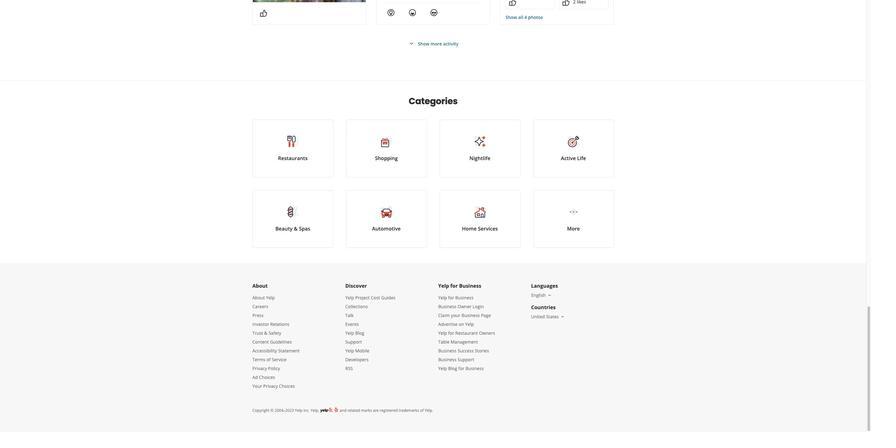 Task type: locate. For each thing, give the bounding box(es) containing it.
1 horizontal spatial of
[[420, 408, 424, 414]]

your
[[451, 313, 461, 319]]

nightlife link
[[440, 120, 521, 178]]

1 horizontal spatial choices
[[279, 384, 295, 390]]

0 vertical spatial support
[[346, 339, 362, 345]]

content guidelines link
[[253, 339, 292, 345]]

owners
[[479, 331, 495, 337]]

0 horizontal spatial support
[[346, 339, 362, 345]]

of inside about yelp careers press investor relations trust & safety content guidelines accessibility statement terms of service privacy policy ad choices your privacy choices
[[267, 357, 271, 363]]

yelp up the careers
[[266, 295, 275, 301]]

on
[[459, 322, 464, 328]]

yelp.
[[425, 408, 434, 414]]

yelp blog for business link
[[439, 366, 484, 372]]

&
[[294, 226, 298, 232], [264, 331, 268, 337]]

about up the careers
[[253, 295, 265, 301]]

1 horizontal spatial blog
[[449, 366, 458, 372]]

privacy down ad choices 'link' on the bottom of page
[[263, 384, 278, 390]]

support inside yelp for business business owner login claim your business page advertise on yelp yelp for restaurant owners table management business success stories business support yelp blog for business
[[458, 357, 475, 363]]

show inside "dropdown button"
[[506, 14, 518, 20]]

restaurants link
[[253, 120, 334, 178]]

0 horizontal spatial blog
[[356, 331, 365, 337]]

business support link
[[439, 357, 475, 363]]

,
[[332, 408, 334, 414]]

owner
[[458, 304, 472, 310]]

yelp
[[439, 283, 449, 290], [266, 295, 275, 301], [346, 295, 354, 301], [439, 295, 447, 301], [466, 322, 474, 328], [346, 331, 354, 337], [439, 331, 447, 337], [346, 348, 354, 354], [439, 366, 447, 372], [295, 408, 303, 414]]

beauty & spas link
[[253, 190, 334, 248]]

0 vertical spatial show
[[506, 14, 518, 20]]

inc.
[[304, 408, 310, 414]]

show
[[506, 14, 518, 20], [418, 41, 430, 47]]

marks
[[361, 408, 372, 414]]

united states
[[532, 314, 559, 320]]

1 about from the top
[[253, 283, 268, 290]]

24 chevron down v2 image
[[408, 40, 416, 47]]

home services link
[[440, 190, 521, 248]]

privacy down terms
[[253, 366, 267, 372]]

0 vertical spatial of
[[267, 357, 271, 363]]

claim your business page link
[[439, 313, 491, 319]]

about for about
[[253, 283, 268, 290]]

cost
[[371, 295, 380, 301]]

about inside about yelp careers press investor relations trust & safety content guidelines accessibility statement terms of service privacy policy ad choices your privacy choices
[[253, 295, 265, 301]]

yelp blog link
[[346, 331, 365, 337]]

1 horizontal spatial &
[[294, 226, 298, 232]]

©
[[271, 408, 274, 414]]

business down stories
[[466, 366, 484, 372]]

0 vertical spatial blog
[[356, 331, 365, 337]]

english button
[[532, 293, 553, 299]]

like feed item image
[[563, 0, 570, 6]]

like feed item image
[[509, 0, 517, 6], [260, 9, 267, 17]]

0 vertical spatial &
[[294, 226, 298, 232]]

blog inside yelp for business business owner login claim your business page advertise on yelp yelp for restaurant owners table management business success stories business support yelp blog for business
[[449, 366, 458, 372]]

about
[[253, 283, 268, 290], [253, 295, 265, 301]]

trust & safety link
[[253, 331, 281, 337]]

for down advertise
[[449, 331, 455, 337]]

yelp burst image
[[334, 408, 339, 413]]

1 horizontal spatial show
[[506, 14, 518, 20]]

yelp up table
[[439, 331, 447, 337]]

0 vertical spatial privacy
[[253, 366, 267, 372]]

blog down business support link
[[449, 366, 458, 372]]

1 vertical spatial show
[[418, 41, 430, 47]]

1 vertical spatial like feed item image
[[260, 9, 267, 17]]

0 horizontal spatial &
[[264, 331, 268, 337]]

table
[[439, 339, 450, 345]]

4
[[525, 14, 527, 20]]

show right 24 chevron down v2 "icon"
[[418, 41, 430, 47]]

and related marks are registered trademarks of yelp.
[[339, 408, 434, 414]]

press
[[253, 313, 264, 319]]

0 horizontal spatial choices
[[259, 375, 275, 381]]

16 chevron down v2 image
[[548, 293, 553, 298]]

collections
[[346, 304, 368, 310]]

1 vertical spatial about
[[253, 295, 265, 301]]

are
[[373, 408, 379, 414]]

blog
[[356, 331, 365, 337], [449, 366, 458, 372]]

careers link
[[253, 304, 269, 310]]

content
[[253, 339, 269, 345]]

yelp down support link
[[346, 348, 354, 354]]

services
[[478, 226, 498, 232]]

active life
[[561, 155, 587, 162]]

business
[[459, 283, 482, 290], [456, 295, 474, 301], [439, 304, 457, 310], [462, 313, 480, 319], [439, 348, 457, 354], [439, 357, 457, 363], [466, 366, 484, 372]]

yelp for restaurant owners link
[[439, 331, 495, 337]]

yelp up claim on the right of the page
[[439, 295, 447, 301]]

2 about from the top
[[253, 295, 265, 301]]

& left spas
[[294, 226, 298, 232]]

for
[[451, 283, 458, 290], [449, 295, 455, 301], [449, 331, 455, 337], [459, 366, 465, 372]]

about up the about yelp link
[[253, 283, 268, 290]]

0 vertical spatial about
[[253, 283, 268, 290]]

1 vertical spatial privacy
[[263, 384, 278, 390]]

advertise
[[439, 322, 458, 328]]

more link
[[533, 190, 614, 248]]

for up yelp for business link
[[451, 283, 458, 290]]

support down the success
[[458, 357, 475, 363]]

of up privacy policy link
[[267, 357, 271, 363]]

about yelp careers press investor relations trust & safety content guidelines accessibility statement terms of service privacy policy ad choices your privacy choices
[[253, 295, 300, 390]]

24 useful v2 image
[[388, 9, 395, 16]]

0 vertical spatial like feed item image
[[509, 0, 517, 6]]

privacy
[[253, 366, 267, 372], [263, 384, 278, 390]]

& right trust
[[264, 331, 268, 337]]

yelp inside about yelp careers press investor relations trust & safety content guidelines accessibility statement terms of service privacy policy ad choices your privacy choices
[[266, 295, 275, 301]]

yelp for business business owner login claim your business page advertise on yelp yelp for restaurant owners table management business success stories business support yelp blog for business
[[439, 295, 495, 372]]

relations
[[271, 322, 290, 328]]

show all 4 photos button
[[506, 14, 543, 21]]

1 horizontal spatial support
[[458, 357, 475, 363]]

and
[[340, 408, 347, 414]]

yelp down business support link
[[439, 366, 447, 372]]

0 horizontal spatial like feed item image
[[260, 9, 267, 17]]

claim
[[439, 313, 450, 319]]

guides
[[381, 295, 396, 301]]

beauty
[[276, 226, 293, 232]]

16 chevron down v2 image
[[560, 315, 565, 320]]

ad
[[253, 375, 258, 381]]

1 vertical spatial support
[[458, 357, 475, 363]]

privacy policy link
[[253, 366, 280, 372]]

blog up support link
[[356, 331, 365, 337]]

1 vertical spatial &
[[264, 331, 268, 337]]

active life link
[[533, 120, 614, 178]]

show left the all
[[506, 14, 518, 20]]

choices down privacy policy link
[[259, 375, 275, 381]]

mobile
[[356, 348, 370, 354]]

24 cool v2 image
[[431, 9, 438, 16]]

1 horizontal spatial like feed item image
[[509, 0, 517, 6]]

accessibility statement link
[[253, 348, 300, 354]]

choices down policy
[[279, 384, 295, 390]]

yelp up yelp for business link
[[439, 283, 449, 290]]

stories
[[475, 348, 489, 354]]

show inside "button"
[[418, 41, 430, 47]]

category navigation section navigation
[[246, 81, 621, 263]]

more
[[568, 226, 580, 232]]

united
[[532, 314, 545, 320]]

0 horizontal spatial show
[[418, 41, 430, 47]]

0 horizontal spatial of
[[267, 357, 271, 363]]

of left yelp.
[[420, 408, 424, 414]]

1 vertical spatial blog
[[449, 366, 458, 372]]

yelp left the inc.
[[295, 408, 303, 414]]

1 vertical spatial of
[[420, 408, 424, 414]]

login
[[473, 304, 484, 310]]

1 vertical spatial choices
[[279, 384, 295, 390]]

about for about yelp careers press investor relations trust & safety content guidelines accessibility statement terms of service privacy policy ad choices your privacy choices
[[253, 295, 265, 301]]

business up yelp for business link
[[459, 283, 482, 290]]

support down yelp blog link
[[346, 339, 362, 345]]



Task type: describe. For each thing, give the bounding box(es) containing it.
yelp up collections
[[346, 295, 354, 301]]

home services
[[462, 226, 498, 232]]

business down table
[[439, 348, 457, 354]]

show for show more activity
[[418, 41, 430, 47]]

talk
[[346, 313, 354, 319]]

business up 'owner'
[[456, 295, 474, 301]]

english
[[532, 293, 546, 299]]

more
[[431, 41, 442, 47]]

& inside about yelp careers press investor relations trust & safety content guidelines accessibility statement terms of service privacy policy ad choices your privacy choices
[[264, 331, 268, 337]]

management
[[451, 339, 478, 345]]

about yelp link
[[253, 295, 275, 301]]

events link
[[346, 322, 359, 328]]

business up yelp blog for business link
[[439, 357, 457, 363]]

countries
[[532, 304, 556, 311]]

service
[[272, 357, 287, 363]]

2004–2023
[[275, 408, 294, 414]]

developers link
[[346, 357, 369, 363]]

investor
[[253, 322, 269, 328]]

yelp for business link
[[439, 295, 474, 301]]

rss
[[346, 366, 353, 372]]

states
[[547, 314, 559, 320]]

shopping
[[375, 155, 398, 162]]

beauty & spas
[[276, 226, 310, 232]]

for up business owner login link
[[449, 295, 455, 301]]

business owner login link
[[439, 304, 484, 310]]

explore recent activity section section
[[248, 0, 620, 80]]

yelp down the events
[[346, 331, 354, 337]]

page
[[481, 313, 491, 319]]

& inside the category navigation section navigation
[[294, 226, 298, 232]]

shopping link
[[346, 120, 427, 178]]

accessibility
[[253, 348, 277, 354]]

your
[[253, 384, 262, 390]]

united states button
[[532, 314, 565, 320]]

press link
[[253, 313, 264, 319]]

categories
[[409, 95, 458, 108]]

business down 'owner'
[[462, 313, 480, 319]]

yelp logo image
[[320, 408, 332, 414]]

0 vertical spatial choices
[[259, 375, 275, 381]]

terms
[[253, 357, 266, 363]]

discover
[[346, 283, 367, 290]]

active
[[561, 155, 576, 162]]

success
[[458, 348, 474, 354]]

safety
[[269, 331, 281, 337]]

project
[[356, 295, 370, 301]]

copyright © 2004–2023 yelp inc. yelp,
[[253, 408, 319, 414]]

rss link
[[346, 366, 353, 372]]

activity
[[443, 41, 459, 47]]

spas
[[299, 226, 310, 232]]

trademarks
[[399, 408, 419, 414]]

events
[[346, 322, 359, 328]]

blog inside yelp project cost guides collections talk events yelp blog support yelp mobile developers rss
[[356, 331, 365, 337]]

trust
[[253, 331, 263, 337]]

yelp right on
[[466, 322, 474, 328]]

your privacy choices link
[[253, 384, 295, 390]]

copyright
[[253, 408, 270, 414]]

registered
[[380, 408, 398, 414]]

collections link
[[346, 304, 368, 310]]

show for show all 4 photos
[[506, 14, 518, 20]]

guidelines
[[270, 339, 292, 345]]

careers
[[253, 304, 269, 310]]

24 funny v2 image
[[409, 9, 417, 16]]

statement
[[278, 348, 300, 354]]

restaurant
[[456, 331, 478, 337]]

for down business support link
[[459, 366, 465, 372]]

languages
[[532, 283, 558, 290]]

show more activity
[[418, 41, 459, 47]]

talk link
[[346, 313, 354, 319]]

table management link
[[439, 339, 478, 345]]

life
[[578, 155, 587, 162]]

support link
[[346, 339, 362, 345]]

support inside yelp project cost guides collections talk events yelp blog support yelp mobile developers rss
[[346, 339, 362, 345]]

restaurants
[[278, 155, 308, 162]]

business up claim on the right of the page
[[439, 304, 457, 310]]

nightlife
[[470, 155, 491, 162]]

all
[[519, 14, 524, 20]]

yelp for business
[[439, 283, 482, 290]]

automotive link
[[346, 190, 427, 248]]

yelp project cost guides link
[[346, 295, 396, 301]]

ad choices link
[[253, 375, 275, 381]]

policy
[[268, 366, 280, 372]]

show all 4 photos
[[506, 14, 543, 20]]

yelp,
[[311, 408, 319, 414]]

yelp mobile link
[[346, 348, 370, 354]]

photos
[[529, 14, 543, 20]]



Task type: vqa. For each thing, say whether or not it's contained in the screenshot.
Choices to the left
yes



